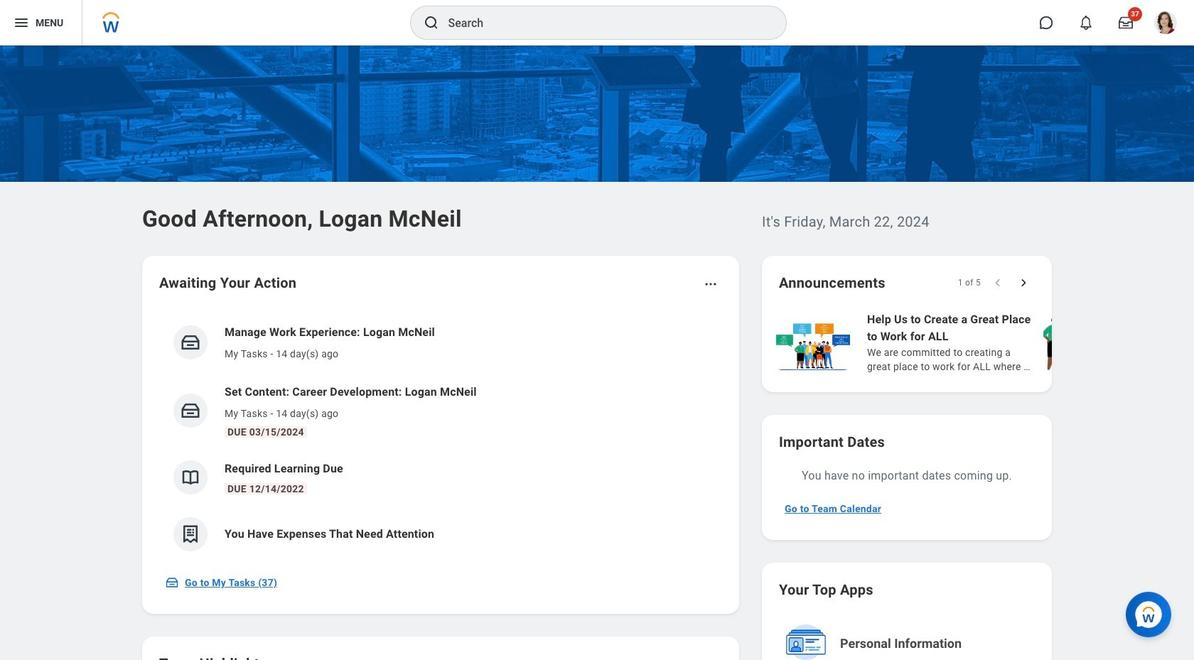Task type: describe. For each thing, give the bounding box(es) containing it.
profile logan mcneil image
[[1155, 11, 1177, 37]]

2 vertical spatial inbox image
[[165, 576, 179, 590]]

notifications large image
[[1079, 16, 1094, 30]]

1 vertical spatial inbox image
[[180, 400, 201, 422]]



Task type: locate. For each thing, give the bounding box(es) containing it.
status
[[958, 277, 981, 289]]

book open image
[[180, 467, 201, 488]]

dashboard expenses image
[[180, 524, 201, 545]]

0 vertical spatial inbox image
[[180, 332, 201, 353]]

list
[[774, 310, 1195, 375], [159, 313, 722, 563]]

0 horizontal spatial list
[[159, 313, 722, 563]]

search image
[[423, 14, 440, 31]]

inbox image
[[180, 332, 201, 353], [180, 400, 201, 422], [165, 576, 179, 590]]

banner
[[0, 0, 1195, 46]]

chevron right small image
[[1017, 276, 1031, 290]]

related actions image
[[704, 277, 718, 292]]

1 horizontal spatial list
[[774, 310, 1195, 375]]

justify image
[[13, 14, 30, 31]]

chevron left small image
[[991, 276, 1005, 290]]

inbox large image
[[1119, 16, 1133, 30]]

Search Workday  search field
[[448, 7, 757, 38]]

main content
[[0, 46, 1195, 661]]



Task type: vqa. For each thing, say whether or not it's contained in the screenshot.
4th row
no



